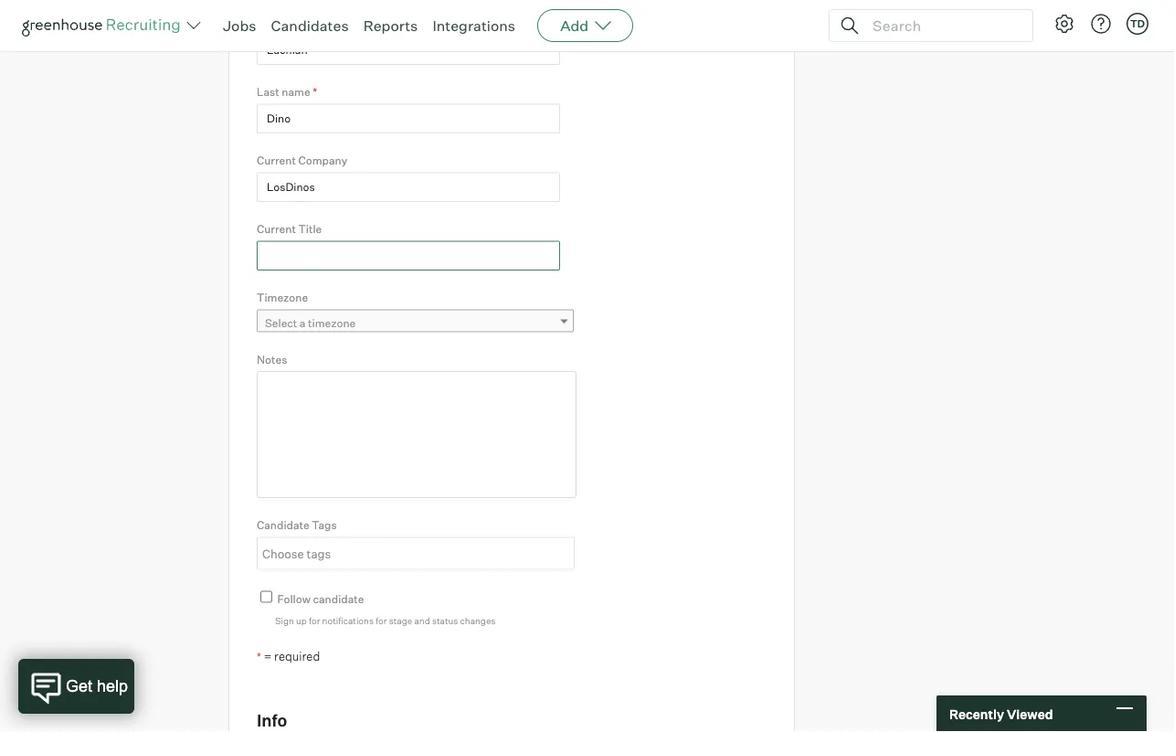 Task type: vqa. For each thing, say whether or not it's contained in the screenshot.
&
no



Task type: locate. For each thing, give the bounding box(es) containing it.
* right first
[[314, 17, 318, 30]]

candidate
[[257, 518, 310, 532]]

current left 'title'
[[257, 222, 296, 236]]

select a timezone link
[[257, 309, 574, 336]]

* for first name *
[[314, 17, 318, 30]]

for right up
[[309, 615, 320, 626]]

* for last name *
[[313, 85, 317, 99]]

current left company
[[257, 154, 296, 167]]

jobs link
[[223, 16, 256, 35]]

timezone
[[308, 316, 356, 330]]

candidate tags
[[257, 518, 337, 532]]

1 vertical spatial *
[[313, 85, 317, 99]]

1 horizontal spatial for
[[376, 615, 387, 626]]

1 current from the top
[[257, 154, 296, 167]]

title
[[298, 222, 322, 236]]

0 vertical spatial name
[[283, 17, 312, 30]]

sign
[[275, 615, 294, 626]]

0 horizontal spatial for
[[309, 615, 320, 626]]

name for last
[[282, 85, 311, 99]]

follow candidate
[[278, 592, 364, 606]]

2 vertical spatial *
[[257, 650, 261, 664]]

* right last
[[313, 85, 317, 99]]

add button
[[538, 9, 634, 42]]

name right last
[[282, 85, 311, 99]]

candidates
[[271, 16, 349, 35]]

name right first
[[283, 17, 312, 30]]

select a timezone
[[265, 316, 356, 330]]

notifications
[[322, 615, 374, 626]]

up
[[296, 615, 307, 626]]

1 vertical spatial current
[[257, 222, 296, 236]]

current company
[[257, 154, 348, 167]]

1 vertical spatial name
[[282, 85, 311, 99]]

sign up for notifications for stage and status changes
[[275, 615, 496, 626]]

for left stage
[[376, 615, 387, 626]]

current for current company
[[257, 154, 296, 167]]

td button
[[1127, 13, 1149, 35]]

for
[[309, 615, 320, 626], [376, 615, 387, 626]]

None text field
[[257, 104, 560, 133], [257, 241, 560, 270], [258, 539, 570, 568], [257, 104, 560, 133], [257, 241, 560, 270], [258, 539, 570, 568]]

notes
[[257, 352, 287, 366]]

info
[[257, 710, 287, 731]]

reports link
[[364, 16, 418, 35]]

0 vertical spatial current
[[257, 154, 296, 167]]

first name *
[[257, 17, 318, 30]]

name
[[283, 17, 312, 30], [282, 85, 311, 99]]

select
[[265, 316, 297, 330]]

tags
[[312, 518, 337, 532]]

*
[[314, 17, 318, 30], [313, 85, 317, 99], [257, 650, 261, 664]]

=
[[264, 649, 272, 664]]

recently
[[950, 706, 1005, 722]]

2 current from the top
[[257, 222, 296, 236]]

current
[[257, 154, 296, 167], [257, 222, 296, 236]]

last
[[257, 85, 280, 99]]

integrations link
[[433, 16, 516, 35]]

td
[[1131, 17, 1146, 30]]

* left =
[[257, 650, 261, 664]]

candidates link
[[271, 16, 349, 35]]

None text field
[[257, 35, 560, 65], [257, 172, 560, 202], [257, 35, 560, 65], [257, 172, 560, 202]]

greenhouse recruiting image
[[22, 15, 187, 37]]

0 vertical spatial *
[[314, 17, 318, 30]]



Task type: describe. For each thing, give the bounding box(es) containing it.
Follow candidate checkbox
[[261, 591, 272, 603]]

configure image
[[1054, 13, 1076, 35]]

2 for from the left
[[376, 615, 387, 626]]

add
[[561, 16, 589, 35]]

viewed
[[1008, 706, 1054, 722]]

and
[[415, 615, 430, 626]]

last name *
[[257, 85, 317, 99]]

current title
[[257, 222, 322, 236]]

Notes text field
[[257, 371, 577, 498]]

company
[[298, 154, 348, 167]]

recently viewed
[[950, 706, 1054, 722]]

td button
[[1124, 9, 1153, 38]]

first
[[257, 17, 280, 30]]

required
[[274, 649, 320, 664]]

changes
[[460, 615, 496, 626]]

* = required
[[257, 649, 320, 664]]

candidate
[[313, 592, 364, 606]]

a
[[300, 316, 306, 330]]

name for first
[[283, 17, 312, 30]]

jobs
[[223, 16, 256, 35]]

current for current title
[[257, 222, 296, 236]]

follow
[[278, 592, 311, 606]]

Search text field
[[869, 12, 1017, 39]]

timezone
[[257, 291, 308, 304]]

1 for from the left
[[309, 615, 320, 626]]

integrations
[[433, 16, 516, 35]]

stage
[[389, 615, 413, 626]]

* inside * = required
[[257, 650, 261, 664]]

reports
[[364, 16, 418, 35]]

status
[[432, 615, 458, 626]]



